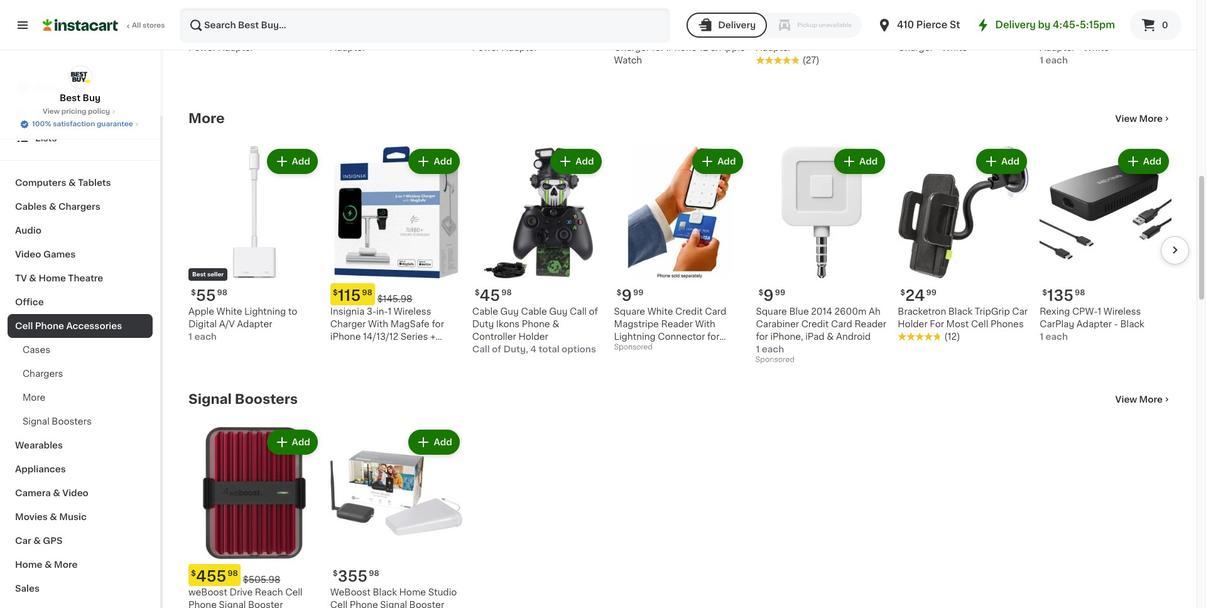 Task type: vqa. For each thing, say whether or not it's contained in the screenshot.
Holder in Cable Guy Cable Guy Call of Duty Ikons Phone & Controller Holder Call of Duty, 4 total options
yes



Task type: describe. For each thing, give the bounding box(es) containing it.
410
[[897, 20, 914, 30]]

signal boosters inside signal boosters link
[[23, 417, 92, 426]]

14/13/12
[[363, 332, 398, 341]]

card inside square white credit card magstripe reader with lightning connector for apple iphone & apple ipad
[[705, 307, 727, 316]]

adapter inside apple white 20w usb-c power adapter
[[218, 43, 254, 52]]

pierce
[[917, 20, 948, 30]]

$455.98 original price: $505.98 element
[[189, 564, 320, 586]]

in-
[[376, 307, 388, 316]]

5:15pm
[[1080, 20, 1115, 30]]

0 horizontal spatial buy
[[35, 109, 53, 118]]

weboost black home studio cell phone signal booster
[[330, 588, 457, 608]]

(12)
[[945, 332, 961, 341]]

best for best seller
[[192, 271, 206, 277]]

add button for 24
[[978, 150, 1026, 173]]

apple down connector
[[684, 345, 710, 354]]

1 horizontal spatial boosters
[[235, 393, 298, 406]]

charger inside apple white magsafe duo charger for iphone 12 & apple watch
[[614, 43, 650, 52]]

best buy
[[60, 94, 101, 102]]

apple white 20w usb-c power adapter
[[189, 31, 297, 52]]

$19.00
[[229, 18, 259, 27]]

c inside 44 apple 30 watts white usb-c power adapter
[[593, 31, 600, 39]]

video games link
[[8, 243, 153, 266]]

sales
[[15, 584, 40, 593]]

rexing
[[1040, 307, 1070, 316]]

- inside rexing cpw-1 wireless carplay adapter - black 1 each
[[1114, 320, 1118, 329]]

white inside apple 70w usb-c power adapter - white 1 each
[[1084, 43, 1109, 52]]

96
[[358, 31, 370, 39]]

item carousel region for more
[[171, 141, 1189, 372]]

apple inside apple 60w magsafe 2 power adapter
[[756, 31, 782, 39]]

$ for cable guy cable guy call of duty ikons phone & controller holder
[[475, 289, 480, 296]]

& inside apple white magsafe duo charger for iphone 12 & apple watch
[[711, 43, 718, 52]]

135
[[1047, 288, 1074, 303]]

iphone,
[[771, 332, 803, 341]]

apple inside apple magsafe iphone charger - white
[[898, 31, 924, 39]]

white inside apple magsafe iphone charger - white
[[942, 43, 968, 52]]

44
[[480, 12, 501, 26]]

white inside 44 apple 30 watts white usb-c power adapter
[[542, 31, 568, 39]]

410 pierce st button
[[877, 8, 960, 43]]

c inside the 84 apple 96 watt usb-c power adapter
[[418, 31, 425, 39]]

product group containing 135
[[1040, 146, 1172, 343]]

1 vertical spatial video
[[62, 489, 88, 498]]

pricing
[[61, 108, 86, 115]]

98 for 85
[[785, 12, 795, 20]]

apple inside 44 apple 30 watts white usb-c power adapter
[[472, 31, 498, 39]]

$ 455 98 $505.98 weboost drive reach cell phone signal booster
[[189, 569, 303, 608]]

add for 24
[[1002, 157, 1020, 166]]

& left the gps
[[33, 537, 41, 545]]

a/v
[[219, 320, 235, 329]]

signal inside $ 455 98 $505.98 weboost drive reach cell phone signal booster
[[219, 601, 246, 608]]

all stores link
[[43, 8, 166, 43]]

product group containing 55
[[189, 146, 320, 343]]

insignia 3-in-1 wireless charger with magsafe for iphone 14/13/12 series + apple watch + airpods - silver
[[330, 307, 444, 366]]

view for 55
[[1116, 114, 1137, 123]]

each inside rexing cpw-1 wireless carplay adapter - black 1 each
[[1046, 332, 1068, 341]]

2
[[849, 31, 854, 39]]

98 for 135
[[1075, 289, 1085, 296]]

policy
[[88, 108, 110, 115]]

best buy logo image
[[68, 65, 92, 89]]

1 vertical spatial of
[[492, 345, 501, 354]]

home inside home & more 'link'
[[15, 560, 42, 569]]

adapter inside 44 apple 30 watts white usb-c power adapter
[[502, 43, 538, 52]]

1 vertical spatial boosters
[[52, 417, 92, 426]]

watch inside insignia 3-in-1 wireless charger with magsafe for iphone 14/13/12 series + apple watch + airpods - silver
[[358, 345, 386, 354]]

phone inside weboost black home studio cell phone signal booster
[[350, 601, 378, 608]]

0 button
[[1130, 10, 1182, 40]]

more inside home & more 'link'
[[54, 560, 78, 569]]

view pricing policy
[[43, 108, 110, 115]]

& right tv
[[29, 274, 36, 283]]

& left music
[[50, 513, 57, 522]]

1 inside insignia 3-in-1 wireless charger with magsafe for iphone 14/13/12 series + apple watch + airpods - silver
[[388, 307, 392, 316]]

cell phone accessories link
[[8, 314, 153, 338]]

$14.49 original price: $19.00 element
[[189, 7, 320, 29]]

more inside more 'link'
[[23, 393, 45, 402]]

buy it again
[[35, 109, 88, 118]]

movies
[[15, 513, 48, 522]]

0 vertical spatial buy
[[83, 94, 101, 102]]

& inside square white credit card magstripe reader with lightning connector for apple iphone & apple ipad
[[675, 345, 682, 354]]

black for 355
[[373, 588, 397, 597]]

white inside apple white magsafe duo charger for iphone 12 & apple watch
[[642, 31, 668, 39]]

power inside apple white 20w usb-c power adapter
[[189, 43, 216, 52]]

add for 55
[[292, 157, 310, 166]]

sponsored badge image for square blue 2014 2600m ah carabiner credit card reader for iphone, ipad & android
[[756, 356, 794, 364]]

android
[[836, 332, 871, 341]]

tripgrip
[[975, 307, 1010, 316]]

delivery by 4:45-5:15pm link
[[976, 18, 1115, 33]]

by
[[1038, 20, 1051, 30]]

credit inside square white credit card magstripe reader with lightning connector for apple iphone & apple ipad
[[676, 307, 703, 316]]

sales link
[[8, 577, 153, 601]]

magsafe inside insignia 3-in-1 wireless charger with magsafe for iphone 14/13/12 series + apple watch + airpods - silver
[[391, 320, 430, 329]]

99 for apple 70w usb-c power adapter - white
[[1069, 12, 1080, 20]]

stores
[[143, 22, 165, 29]]

guarantee
[[97, 121, 133, 128]]

tablets
[[78, 178, 111, 187]]

airpods
[[396, 345, 431, 354]]

delivery for delivery
[[718, 21, 756, 30]]

usb- inside apple 70w usb-c power adapter - white 1 each
[[1090, 31, 1113, 39]]

home & more
[[15, 560, 78, 569]]

4
[[531, 345, 537, 354]]

power inside apple 60w magsafe 2 power adapter
[[856, 31, 884, 39]]

adapter inside rexing cpw-1 wireless carplay adapter - black 1 each
[[1077, 320, 1112, 329]]

$ inside $ 115 98
[[333, 289, 338, 296]]

apple inside apple white 20w usb-c power adapter
[[189, 31, 214, 39]]

usb- inside apple white 20w usb-c power adapter
[[267, 31, 290, 39]]

14
[[196, 12, 213, 26]]

apple white lightning to digital a/v adapter 1 each
[[189, 307, 297, 341]]

355
[[338, 569, 368, 584]]

$ inside $ 14
[[191, 12, 196, 20]]

magsafe inside apple magsafe iphone charger - white
[[926, 31, 965, 39]]

audio link
[[8, 219, 153, 243]]

square white credit card magstripe reader with lightning connector for apple iphone & apple ipad
[[614, 307, 732, 354]]

all
[[132, 22, 141, 29]]

holder inside cable guy cable guy call of duty ikons phone & controller holder call of duty, 4 total options
[[519, 332, 548, 341]]

to
[[288, 307, 297, 316]]

add for 45
[[576, 157, 594, 166]]

product group containing 355
[[330, 427, 462, 608]]

square for square blue 2014 2600m ah carabiner credit card reader for iphone, ipad & android 1 each
[[756, 307, 787, 316]]

ipad inside square white credit card magstripe reader with lightning connector for apple iphone & apple ipad
[[712, 345, 732, 354]]

office
[[15, 298, 44, 307]]

reader inside square blue 2014 2600m ah carabiner credit card reader for iphone, ipad & android 1 each
[[855, 320, 887, 329]]

apple inside apple 70w usb-c power adapter - white 1 each
[[1040, 31, 1066, 39]]

45
[[480, 288, 500, 303]]

cell down office
[[15, 322, 33, 331]]

charger inside insignia 3-in-1 wireless charger with magsafe for iphone 14/13/12 series + apple watch + airpods - silver
[[330, 320, 366, 329]]

car inside the 'bracketron black tripgrip car holder for most cell phones'
[[1012, 307, 1028, 316]]

each inside the apple white lightning to digital a/v adapter 1 each
[[194, 332, 217, 341]]

34
[[906, 12, 926, 26]]

for inside apple white magsafe duo charger for iphone 12 & apple watch
[[652, 43, 664, 52]]

product group containing 45
[[472, 146, 604, 356]]

1 inside square blue 2014 2600m ah carabiner credit card reader for iphone, ipad & android 1 each
[[756, 345, 760, 354]]

98 for 355
[[369, 570, 379, 577]]

add button for 135
[[1120, 150, 1168, 173]]

apple 60w magsafe 2 power adapter
[[756, 31, 884, 52]]

$ 9 99 for square blue 2014 2600m ah carabiner credit card reader for iphone, ipad & android
[[759, 288, 786, 303]]

add button for 55
[[268, 150, 317, 173]]

st
[[950, 20, 960, 30]]

$ for rexing cpw-1 wireless carplay adapter - black
[[1043, 289, 1047, 296]]

black for 24
[[949, 307, 973, 316]]

tv & home theatre
[[15, 274, 103, 283]]

studio
[[428, 588, 457, 597]]

$115.98 original price: $145.98 element
[[330, 283, 462, 305]]

iphone inside apple white magsafe duo charger for iphone 12 & apple watch
[[666, 43, 697, 52]]

apple white magsafe duo charger for iphone 12 & apple watch
[[614, 31, 746, 65]]

each inside apple 70w usb-c power adapter - white 1 each
[[1046, 56, 1068, 65]]

reader inside square white credit card magstripe reader with lightning connector for apple iphone & apple ipad
[[661, 320, 693, 329]]

4:45-
[[1053, 20, 1080, 30]]

home & more link
[[8, 553, 153, 577]]

add button for 355
[[410, 431, 459, 454]]

& inside cable guy cable guy call of duty ikons phone & controller holder call of duty, 4 total options
[[552, 320, 560, 329]]

phone up cases
[[35, 322, 64, 331]]

0 horizontal spatial more link
[[8, 386, 153, 410]]

1 horizontal spatial more link
[[189, 111, 225, 126]]

phones
[[991, 320, 1024, 329]]

chargers link
[[8, 362, 153, 386]]

cell inside $ 455 98 $505.98 weboost drive reach cell phone signal booster
[[285, 588, 303, 597]]

cables & chargers
[[15, 202, 100, 211]]

0 vertical spatial signal boosters link
[[189, 392, 298, 407]]

product group containing 24
[[898, 146, 1030, 343]]

apple inside the apple white lightning to digital a/v adapter 1 each
[[189, 307, 214, 316]]

adapter inside apple 70w usb-c power adapter - white 1 each
[[1040, 43, 1075, 52]]

apple down magstripe
[[614, 345, 640, 354]]

& right cables
[[49, 202, 56, 211]]

100% satisfaction guarantee
[[32, 121, 133, 128]]

for inside square blue 2014 2600m ah carabiner credit card reader for iphone, ipad & android 1 each
[[756, 332, 768, 341]]

delivery button
[[687, 13, 767, 38]]

$ 55 98
[[191, 288, 227, 303]]

2600m
[[835, 307, 867, 316]]

accessories
[[66, 322, 122, 331]]

for inside square white credit card magstripe reader with lightning connector for apple iphone & apple ipad
[[708, 332, 720, 341]]

99 for bracketron black tripgrip car holder for most cell phones
[[927, 289, 937, 296]]

iphone inside square white credit card magstripe reader with lightning connector for apple iphone & apple ipad
[[642, 345, 673, 354]]

1 horizontal spatial of
[[589, 307, 598, 316]]

lightning inside square white credit card magstripe reader with lightning connector for apple iphone & apple ipad
[[614, 332, 656, 341]]

& right camera
[[53, 489, 60, 498]]

music
[[59, 513, 87, 522]]

0 vertical spatial chargers
[[58, 202, 100, 211]]

shop
[[35, 84, 59, 92]]

add for $505.98
[[292, 438, 310, 447]]

blue
[[790, 307, 809, 316]]

charger inside apple magsafe iphone charger - white
[[898, 43, 934, 52]]

104
[[622, 12, 649, 26]]

power inside 44 apple 30 watts white usb-c power adapter
[[472, 43, 500, 52]]

booster inside $ 455 98 $505.98 weboost drive reach cell phone signal booster
[[248, 601, 283, 608]]

$ 9 99 for square white credit card magstripe reader with lightning connector for apple iphone & apple ipad
[[617, 288, 644, 303]]

$104.98 original price: $134.99 element
[[614, 7, 746, 29]]

theatre
[[68, 274, 103, 283]]

wireless inside insignia 3-in-1 wireless charger with magsafe for iphone 14/13/12 series + apple watch + airpods - silver
[[394, 307, 431, 316]]

$ for apple 70w usb-c power adapter - white
[[1043, 12, 1047, 20]]

24
[[906, 288, 925, 303]]

cell inside the 'bracketron black tripgrip car holder for most cell phones'
[[971, 320, 989, 329]]

computers
[[15, 178, 66, 187]]

usb- inside 44 apple 30 watts white usb-c power adapter
[[570, 31, 593, 39]]

98 for 55
[[217, 289, 227, 296]]

booster inside weboost black home studio cell phone signal booster
[[409, 601, 444, 608]]

options
[[562, 345, 596, 354]]

signal inside weboost black home studio cell phone signal booster
[[380, 601, 407, 608]]

computers & tablets
[[15, 178, 111, 187]]

adapter inside apple 60w magsafe 2 power adapter
[[756, 43, 792, 52]]

& down the gps
[[45, 560, 52, 569]]

black inside rexing cpw-1 wireless carplay adapter - black 1 each
[[1121, 320, 1145, 329]]

bracketron black tripgrip car holder for most cell phones
[[898, 307, 1028, 329]]



Task type: locate. For each thing, give the bounding box(es) containing it.
- down the pierce at the top right of page
[[936, 43, 940, 52]]

2 square from the left
[[756, 307, 787, 316]]

0 horizontal spatial square
[[614, 307, 645, 316]]

power inside the 84 apple 96 watt usb-c power adapter
[[428, 31, 455, 39]]

98 for 45
[[502, 289, 512, 296]]

1 vertical spatial car
[[15, 537, 31, 545]]

2 9 from the left
[[764, 288, 774, 303]]

410 pierce st
[[897, 20, 960, 30]]

sponsored badge image down magstripe
[[614, 344, 652, 351]]

0 horizontal spatial signal boosters link
[[8, 410, 153, 434]]

$ inside $ 24 99
[[901, 289, 906, 296]]

2 horizontal spatial black
[[1121, 320, 1145, 329]]

1 vertical spatial chargers
[[23, 369, 63, 378]]

$ for bracketron black tripgrip car holder for most cell phones
[[901, 289, 906, 296]]

1 vertical spatial best
[[192, 271, 206, 277]]

1 horizontal spatial signal boosters
[[189, 393, 298, 406]]

c
[[290, 31, 297, 39], [418, 31, 425, 39], [593, 31, 600, 39], [1113, 31, 1120, 39]]

(27)
[[803, 56, 820, 65]]

white down st
[[942, 43, 968, 52]]

for down carabiner
[[756, 332, 768, 341]]

2 vertical spatial home
[[399, 588, 426, 597]]

wireless down $145.98
[[394, 307, 431, 316]]

0 horizontal spatial delivery
[[718, 21, 756, 30]]

1 horizontal spatial signal boosters link
[[189, 392, 298, 407]]

each down iphone, on the right of the page
[[762, 345, 784, 354]]

0 horizontal spatial of
[[492, 345, 501, 354]]

1 reader from the left
[[661, 320, 693, 329]]

chargers down computers & tablets link
[[58, 202, 100, 211]]

98 for 115
[[362, 289, 372, 296]]

0 vertical spatial more link
[[189, 111, 225, 126]]

delivery up duo
[[718, 21, 756, 30]]

0 horizontal spatial wireless
[[394, 307, 431, 316]]

white down $19.00
[[217, 31, 242, 39]]

0 horizontal spatial video
[[15, 250, 41, 259]]

1 horizontal spatial +
[[430, 332, 436, 341]]

white up the a/v
[[217, 307, 242, 316]]

0 vertical spatial item carousel region
[[171, 141, 1189, 372]]

square inside square blue 2014 2600m ah carabiner credit card reader for iphone, ipad & android 1 each
[[756, 307, 787, 316]]

1 horizontal spatial car
[[1012, 307, 1028, 316]]

1 item carousel region from the top
[[171, 141, 1189, 372]]

more link
[[189, 111, 225, 126], [8, 386, 153, 410]]

watt
[[372, 31, 393, 39]]

sponsored badge image for square white credit card magstripe reader with lightning connector for apple iphone & apple ipad
[[614, 344, 652, 351]]

cable guy cable guy call of duty ikons phone & controller holder call of duty, 4 total options
[[472, 307, 598, 354]]

ah
[[869, 307, 881, 316]]

0 horizontal spatial holder
[[519, 332, 548, 341]]

card down 2600m
[[831, 320, 853, 329]]

apple up digital
[[189, 307, 214, 316]]

0 vertical spatial lightning
[[244, 307, 286, 316]]

games
[[43, 250, 76, 259]]

usb-
[[267, 31, 290, 39], [395, 31, 418, 39], [570, 31, 593, 39], [1090, 31, 1113, 39]]

guy up total
[[549, 307, 568, 316]]

home inside weboost black home studio cell phone signal booster
[[399, 588, 426, 597]]

lightning down magstripe
[[614, 332, 656, 341]]

2 cable from the left
[[521, 307, 547, 316]]

wireless inside rexing cpw-1 wireless carplay adapter - black 1 each
[[1104, 307, 1141, 316]]

square up magstripe
[[614, 307, 645, 316]]

99 right 24
[[927, 289, 937, 296]]

& inside square blue 2014 2600m ah carabiner credit card reader for iphone, ipad & android 1 each
[[827, 332, 834, 341]]

iphone inside apple magsafe iphone charger - white
[[967, 31, 998, 39]]

& left android at the bottom right of page
[[827, 332, 834, 341]]

60w
[[784, 31, 805, 39]]

magsafe down $134.99
[[670, 31, 709, 39]]

1 inside the apple white lightning to digital a/v adapter 1 each
[[189, 332, 192, 341]]

c inside apple white 20w usb-c power adapter
[[290, 31, 297, 39]]

add button for $505.98
[[268, 431, 317, 454]]

-
[[936, 43, 940, 52], [1078, 43, 1082, 52], [1114, 320, 1118, 329], [433, 345, 437, 354]]

each inside square blue 2014 2600m ah carabiner credit card reader for iphone, ipad & android 1 each
[[762, 345, 784, 354]]

2 guy from the left
[[549, 307, 568, 316]]

car
[[1012, 307, 1028, 316], [15, 537, 31, 545]]

apple down $ 14
[[189, 31, 214, 39]]

adapter down watts
[[502, 43, 538, 52]]

buy up 100%
[[35, 109, 53, 118]]

each down digital
[[194, 332, 217, 341]]

$ for square white credit card magstripe reader with lightning connector for apple iphone & apple ipad
[[617, 289, 622, 296]]

0 horizontal spatial signal boosters
[[23, 417, 92, 426]]

phone down weboost at the left
[[189, 601, 217, 608]]

it
[[55, 109, 61, 118]]

magsafe inside apple 60w magsafe 2 power adapter
[[807, 31, 846, 39]]

0 horizontal spatial watch
[[358, 345, 386, 354]]

add for 355
[[434, 438, 452, 447]]

0 horizontal spatial booster
[[248, 601, 283, 608]]

2 with from the left
[[695, 320, 716, 329]]

3 usb- from the left
[[570, 31, 593, 39]]

product group containing 455
[[189, 427, 320, 608]]

0 vertical spatial best
[[60, 94, 81, 102]]

iphone inside insignia 3-in-1 wireless charger with magsafe for iphone 14/13/12 series + apple watch + airpods - silver
[[330, 332, 361, 341]]

$ inside $ 45 98
[[475, 289, 480, 296]]

each down 70w
[[1046, 56, 1068, 65]]

add button for 45
[[552, 150, 600, 173]]

buy it again link
[[8, 101, 153, 126]]

98 right 45
[[502, 289, 512, 296]]

1 cable from the left
[[472, 307, 498, 316]]

cables
[[15, 202, 47, 211]]

$34.99 original price: $44.99 element
[[898, 7, 1030, 29]]

charger down 410 pierce st popup button
[[898, 43, 934, 52]]

car down movies at the bottom left of page
[[15, 537, 31, 545]]

product group containing 115
[[330, 146, 462, 366]]

card inside square blue 2014 2600m ah carabiner credit card reader for iphone, ipad & android 1 each
[[831, 320, 853, 329]]

tv & home theatre link
[[8, 266, 153, 290]]

1 horizontal spatial buy
[[83, 94, 101, 102]]

0 horizontal spatial 9
[[622, 288, 632, 303]]

white inside square white credit card magstripe reader with lightning connector for apple iphone & apple ipad
[[648, 307, 673, 316]]

0 vertical spatial credit
[[676, 307, 703, 316]]

call down 'controller'
[[472, 345, 490, 354]]

0 vertical spatial of
[[589, 307, 598, 316]]

0 vertical spatial video
[[15, 250, 41, 259]]

adapter down delivery by 4:45-5:15pm
[[1040, 43, 1075, 52]]

$145.98
[[377, 295, 413, 303]]

1 horizontal spatial cable
[[521, 307, 547, 316]]

apple inside the 84 apple 96 watt usb-c power adapter
[[330, 31, 356, 39]]

duty,
[[504, 345, 528, 354]]

2 booster from the left
[[409, 601, 444, 608]]

2014
[[811, 307, 833, 316]]

usb- inside the 84 apple 96 watt usb-c power adapter
[[395, 31, 418, 39]]

9 up carabiner
[[764, 288, 774, 303]]

reader down ah
[[855, 320, 887, 329]]

boosters
[[235, 393, 298, 406], [52, 417, 92, 426]]

1 booster from the left
[[248, 601, 283, 608]]

item carousel region for signal boosters
[[171, 422, 1172, 608]]

view for $505.98
[[1116, 395, 1137, 404]]

2 usb- from the left
[[395, 31, 418, 39]]

1 horizontal spatial delivery
[[996, 20, 1036, 30]]

$ inside $ 455 98 $505.98 weboost drive reach cell phone signal booster
[[191, 570, 196, 577]]

cell
[[971, 320, 989, 329], [15, 322, 33, 331], [285, 588, 303, 597], [330, 601, 348, 608]]

phone
[[522, 320, 550, 329], [35, 322, 64, 331], [189, 601, 217, 608], [350, 601, 378, 608]]

cases
[[23, 346, 50, 354]]

square for square white credit card magstripe reader with lightning connector for apple iphone & apple ipad
[[614, 307, 645, 316]]

0 horizontal spatial cable
[[472, 307, 498, 316]]

1 vertical spatial black
[[1121, 320, 1145, 329]]

1 guy from the left
[[501, 307, 519, 316]]

car inside car & gps link
[[15, 537, 31, 545]]

1 with from the left
[[368, 320, 388, 329]]

98 up the drive
[[228, 570, 238, 577]]

1 horizontal spatial charger
[[614, 43, 650, 52]]

1 vertical spatial signal boosters
[[23, 417, 92, 426]]

1 vertical spatial watch
[[358, 345, 386, 354]]

1 vertical spatial card
[[831, 320, 853, 329]]

black inside the 'bracketron black tripgrip car holder for most cell phones'
[[949, 307, 973, 316]]

home for tv
[[39, 274, 66, 283]]

0 vertical spatial black
[[949, 307, 973, 316]]

video games
[[15, 250, 76, 259]]

video down audio
[[15, 250, 41, 259]]

best left seller
[[192, 271, 206, 277]]

lightning
[[244, 307, 286, 316], [614, 332, 656, 341]]

of up options in the bottom of the page
[[589, 307, 598, 316]]

1 horizontal spatial call
[[570, 307, 587, 316]]

99 for square blue 2014 2600m ah carabiner credit card reader for iphone, ipad & android
[[775, 289, 786, 296]]

9 for square blue 2014 2600m ah carabiner credit card reader for iphone, ipad & android
[[764, 288, 774, 303]]

apple down delivery by 4:45-5:15pm
[[1040, 31, 1066, 39]]

cables & chargers link
[[8, 195, 153, 219]]

98 inside $ 45 98
[[502, 289, 512, 296]]

2 view more from the top
[[1116, 395, 1163, 404]]

99 up magstripe
[[633, 289, 644, 296]]

1 horizontal spatial credit
[[802, 320, 829, 329]]

& left "tablets"
[[68, 178, 76, 187]]

$44.99
[[942, 18, 974, 27]]

with up 14/13/12
[[368, 320, 388, 329]]

adapter down service type group
[[756, 43, 792, 52]]

item carousel region
[[171, 141, 1189, 372], [171, 422, 1172, 608]]

home left studio
[[399, 588, 426, 597]]

power inside apple 70w usb-c power adapter - white 1 each
[[1122, 31, 1150, 39]]

$ 24 99
[[901, 288, 937, 303]]

lists link
[[8, 126, 153, 151]]

0 vertical spatial view more link
[[1116, 112, 1172, 125]]

0 horizontal spatial $ 9 99
[[617, 288, 644, 303]]

0 horizontal spatial +
[[389, 345, 394, 354]]

for right connector
[[708, 332, 720, 341]]

iphone down $34.99 original price: $44.99 element
[[967, 31, 998, 39]]

0 vertical spatial holder
[[898, 320, 928, 329]]

1 horizontal spatial card
[[831, 320, 853, 329]]

add for 135
[[1143, 157, 1162, 166]]

9
[[622, 288, 632, 303], [764, 288, 774, 303]]

1 vertical spatial view more
[[1116, 395, 1163, 404]]

98 inside $ 135 98
[[1075, 289, 1085, 296]]

1 horizontal spatial watch
[[614, 56, 642, 65]]

power down the 44 at top left
[[472, 43, 500, 52]]

1 square from the left
[[614, 307, 645, 316]]

office link
[[8, 290, 153, 314]]

apple down 85
[[756, 31, 782, 39]]

with for in-
[[368, 320, 388, 329]]

view more link for 55
[[1116, 112, 1172, 125]]

phone down weboost
[[350, 601, 378, 608]]

2 $ 9 99 from the left
[[759, 288, 786, 303]]

sponsored badge image
[[614, 344, 652, 351], [756, 356, 794, 364]]

guy up ikons at the bottom left of page
[[501, 307, 519, 316]]

0 vertical spatial card
[[705, 307, 727, 316]]

camera & video
[[15, 489, 88, 498]]

1 vertical spatial ipad
[[712, 345, 732, 354]]

98 inside $ 115 98
[[362, 289, 372, 296]]

delivery for delivery by 4:45-5:15pm
[[996, 20, 1036, 30]]

99 up 4:45-
[[1069, 12, 1080, 20]]

cell inside weboost black home studio cell phone signal booster
[[330, 601, 348, 608]]

0 horizontal spatial with
[[368, 320, 388, 329]]

ipad inside square blue 2014 2600m ah carabiner credit card reader for iphone, ipad & android 1 each
[[806, 332, 825, 341]]

booster down reach
[[248, 601, 283, 608]]

cases link
[[8, 338, 153, 362]]

lightning inside the apple white lightning to digital a/v adapter 1 each
[[244, 307, 286, 316]]

100%
[[32, 121, 51, 128]]

- inside apple magsafe iphone charger - white
[[936, 43, 940, 52]]

98 right the 355 at the bottom
[[369, 570, 379, 577]]

$ for weboost black home studio cell phone signal booster
[[333, 570, 338, 577]]

watch inside apple white magsafe duo charger for iphone 12 & apple watch
[[614, 56, 642, 65]]

delivery left by
[[996, 20, 1036, 30]]

holder
[[898, 320, 928, 329], [519, 332, 548, 341]]

1 horizontal spatial booster
[[409, 601, 444, 608]]

for left duty
[[432, 320, 444, 329]]

signal boosters
[[189, 393, 298, 406], [23, 417, 92, 426]]

sponsored badge image down iphone, on the right of the page
[[756, 356, 794, 364]]

$ 64 99
[[1043, 12, 1080, 26]]

- inside insignia 3-in-1 wireless charger with magsafe for iphone 14/13/12 series + apple watch + airpods - silver
[[433, 345, 437, 354]]

holder down bracketron
[[898, 320, 928, 329]]

- inside apple 70w usb-c power adapter - white 1 each
[[1078, 43, 1082, 52]]

call up options in the bottom of the page
[[570, 307, 587, 316]]

tv
[[15, 274, 27, 283]]

$ inside $ 135 98
[[1043, 289, 1047, 296]]

power right watt
[[428, 31, 455, 39]]

1 $ 9 99 from the left
[[617, 288, 644, 303]]

apple up silver
[[330, 345, 356, 354]]

for inside insignia 3-in-1 wireless charger with magsafe for iphone 14/13/12 series + apple watch + airpods - silver
[[432, 320, 444, 329]]

delivery inside button
[[718, 21, 756, 30]]

booster down studio
[[409, 601, 444, 608]]

1 vertical spatial holder
[[519, 332, 548, 341]]

video up music
[[62, 489, 88, 498]]

charger down '104'
[[614, 43, 650, 52]]

adapter right the a/v
[[237, 320, 272, 329]]

best buy link
[[60, 65, 101, 104]]

1 vertical spatial buy
[[35, 109, 53, 118]]

99
[[1069, 12, 1080, 20], [633, 289, 644, 296], [775, 289, 786, 296], [927, 289, 937, 296]]

iphone down connector
[[642, 345, 673, 354]]

credit
[[676, 307, 703, 316], [802, 320, 829, 329]]

more
[[189, 112, 225, 125], [1140, 114, 1163, 123], [23, 393, 45, 402], [1140, 395, 1163, 404], [54, 560, 78, 569]]

phone inside cable guy cable guy call of duty ikons phone & controller holder call of duty, 4 total options
[[522, 320, 550, 329]]

1 horizontal spatial best
[[192, 271, 206, 277]]

white up magstripe
[[648, 307, 673, 316]]

car & gps link
[[8, 529, 153, 553]]

apple
[[189, 31, 214, 39], [330, 31, 356, 39], [472, 31, 498, 39], [614, 31, 640, 39], [756, 31, 782, 39], [898, 31, 924, 39], [1040, 31, 1066, 39], [720, 43, 746, 52], [189, 307, 214, 316], [330, 345, 356, 354], [614, 345, 640, 354], [684, 345, 710, 354]]

ipad
[[806, 332, 825, 341], [712, 345, 732, 354]]

1 vertical spatial sponsored badge image
[[756, 356, 794, 364]]

product group
[[189, 146, 320, 343], [330, 146, 462, 366], [472, 146, 604, 356], [614, 146, 746, 354], [756, 146, 888, 367], [898, 146, 1030, 343], [1040, 146, 1172, 343], [189, 427, 320, 608], [330, 427, 462, 608]]

square blue 2014 2600m ah carabiner credit card reader for iphone, ipad & android 1 each
[[756, 307, 887, 354]]

home inside tv & home theatre link
[[39, 274, 66, 283]]

4 c from the left
[[1113, 31, 1120, 39]]

white inside the apple white lightning to digital a/v adapter 1 each
[[217, 307, 242, 316]]

watch down '104'
[[614, 56, 642, 65]]

- right carplay
[[1114, 320, 1118, 329]]

signal
[[189, 393, 232, 406], [23, 417, 50, 426], [219, 601, 246, 608], [380, 601, 407, 608]]

2 reader from the left
[[855, 320, 887, 329]]

most
[[947, 320, 969, 329]]

shop link
[[8, 75, 153, 101]]

apple down the 44 at top left
[[472, 31, 498, 39]]

of down 'controller'
[[492, 345, 501, 354]]

view more link for $505.98
[[1116, 393, 1172, 406]]

4 usb- from the left
[[1090, 31, 1113, 39]]

cell down weboost
[[330, 601, 348, 608]]

credit inside square blue 2014 2600m ah carabiner credit card reader for iphone, ipad & android 1 each
[[802, 320, 829, 329]]

car up phones
[[1012, 307, 1028, 316]]

1 view more from the top
[[1116, 114, 1163, 123]]

item carousel region containing 455
[[171, 422, 1172, 608]]

0 vertical spatial +
[[430, 332, 436, 341]]

1 vertical spatial home
[[15, 560, 42, 569]]

0 horizontal spatial credit
[[676, 307, 703, 316]]

charger
[[614, 43, 650, 52], [898, 43, 934, 52], [330, 320, 366, 329]]

view more for $505.98
[[1116, 395, 1163, 404]]

2 view more link from the top
[[1116, 393, 1172, 406]]

99 for square white credit card magstripe reader with lightning connector for apple iphone & apple ipad
[[633, 289, 644, 296]]

0 horizontal spatial reader
[[661, 320, 693, 329]]

c inside apple 70w usb-c power adapter - white 1 each
[[1113, 31, 1120, 39]]

$ 9 99 up carabiner
[[759, 288, 786, 303]]

1 wireless from the left
[[394, 307, 431, 316]]

None search field
[[180, 8, 671, 43]]

1 inside apple 70w usb-c power adapter - white 1 each
[[1040, 56, 1044, 65]]

wireless right cpw-
[[1104, 307, 1141, 316]]

wearables link
[[8, 434, 153, 457]]

power right 70w
[[1122, 31, 1150, 39]]

power
[[428, 31, 455, 39], [856, 31, 884, 39], [1122, 31, 1150, 39], [189, 43, 216, 52], [472, 43, 500, 52]]

apple down duo
[[720, 43, 746, 52]]

chargers down cases
[[23, 369, 63, 378]]

best inside item carousel region
[[192, 271, 206, 277]]

98 for 455
[[228, 570, 238, 577]]

1 horizontal spatial lightning
[[614, 332, 656, 341]]

+ down 14/13/12
[[389, 345, 394, 354]]

lightning left to
[[244, 307, 286, 316]]

$ for apple 60w magsafe 2 power adapter
[[759, 12, 764, 20]]

$ 14
[[191, 12, 213, 26]]

phone inside $ 455 98 $505.98 weboost drive reach cell phone signal booster
[[189, 601, 217, 608]]

0 horizontal spatial lightning
[[244, 307, 286, 316]]

charger down 'insignia'
[[330, 320, 366, 329]]

white inside apple white 20w usb-c power adapter
[[217, 31, 242, 39]]

3-
[[367, 307, 376, 316]]

Search field
[[181, 9, 669, 41]]

1 horizontal spatial black
[[949, 307, 973, 316]]

0 horizontal spatial charger
[[330, 320, 366, 329]]

instacart logo image
[[43, 18, 118, 33]]

$ inside "$ 355 98"
[[333, 570, 338, 577]]

insignia
[[330, 307, 365, 316]]

0 vertical spatial watch
[[614, 56, 642, 65]]

$ 355 98
[[333, 569, 379, 584]]

series
[[401, 332, 428, 341]]

1 horizontal spatial video
[[62, 489, 88, 498]]

0 horizontal spatial guy
[[501, 307, 519, 316]]

usb- right 20w at the left
[[267, 31, 290, 39]]

0 vertical spatial call
[[570, 307, 587, 316]]

magsafe up series
[[391, 320, 430, 329]]

adapter down 20w at the left
[[218, 43, 254, 52]]

adapter down the 96
[[330, 43, 366, 52]]

controller
[[472, 332, 516, 341]]

again
[[63, 109, 88, 118]]

98 inside the $ 55 98
[[217, 289, 227, 296]]

30
[[500, 31, 512, 39]]

+
[[430, 332, 436, 341], [389, 345, 394, 354]]

magsafe inside apple white magsafe duo charger for iphone 12 & apple watch
[[670, 31, 709, 39]]

cable up 4
[[521, 307, 547, 316]]

98 inside $ 455 98 $505.98 weboost drive reach cell phone signal booster
[[228, 570, 238, 577]]

3 c from the left
[[593, 31, 600, 39]]

0 vertical spatial sponsored badge image
[[614, 344, 652, 351]]

each down carplay
[[1046, 332, 1068, 341]]

1 view more link from the top
[[1116, 112, 1172, 125]]

- right airpods
[[433, 345, 437, 354]]

1 horizontal spatial ipad
[[806, 332, 825, 341]]

1 usb- from the left
[[267, 31, 290, 39]]

1 vertical spatial +
[[389, 345, 394, 354]]

appliances link
[[8, 457, 153, 481]]

1 9 from the left
[[622, 288, 632, 303]]

apple down 410
[[898, 31, 924, 39]]

64
[[1047, 12, 1068, 26]]

0 vertical spatial signal boosters
[[189, 393, 298, 406]]

0 horizontal spatial best
[[60, 94, 81, 102]]

1 vertical spatial more link
[[8, 386, 153, 410]]

best for best buy
[[60, 94, 81, 102]]

1 vertical spatial view more link
[[1116, 393, 1172, 406]]

0 vertical spatial boosters
[[235, 393, 298, 406]]

44 apple 30 watts white usb-c power adapter
[[472, 12, 600, 52]]

each
[[1046, 56, 1068, 65], [194, 332, 217, 341], [1046, 332, 1068, 341], [762, 345, 784, 354]]

0 horizontal spatial call
[[472, 345, 490, 354]]

with for credit
[[695, 320, 716, 329]]

with inside insignia 3-in-1 wireless charger with magsafe for iphone 14/13/12 series + apple watch + airpods - silver
[[368, 320, 388, 329]]

apple inside insignia 3-in-1 wireless charger with magsafe for iphone 14/13/12 series + apple watch + airpods - silver
[[330, 345, 356, 354]]

$ inside the $ 64 99
[[1043, 12, 1047, 20]]

98 right 85
[[785, 12, 795, 20]]

usb- right watt
[[395, 31, 418, 39]]

98 inside $ 85 98
[[785, 12, 795, 20]]

audio
[[15, 226, 41, 235]]

watch down 14/13/12
[[358, 345, 386, 354]]

0 horizontal spatial card
[[705, 307, 727, 316]]

square
[[614, 307, 645, 316], [756, 307, 787, 316]]

wearables
[[15, 441, 63, 450]]

add
[[292, 157, 310, 166], [434, 157, 452, 166], [576, 157, 594, 166], [718, 157, 736, 166], [860, 157, 878, 166], [1002, 157, 1020, 166], [1143, 157, 1162, 166], [292, 438, 310, 447], [434, 438, 452, 447]]

0 horizontal spatial boosters
[[52, 417, 92, 426]]

all stores
[[132, 22, 165, 29]]

1 c from the left
[[290, 31, 297, 39]]

9 for square white credit card magstripe reader with lightning connector for apple iphone & apple ipad
[[622, 288, 632, 303]]

2 wireless from the left
[[1104, 307, 1141, 316]]

1 horizontal spatial $ 9 99
[[759, 288, 786, 303]]

2 horizontal spatial charger
[[898, 43, 934, 52]]

2 item carousel region from the top
[[171, 422, 1172, 608]]

0 vertical spatial ipad
[[806, 332, 825, 341]]

& right 12
[[711, 43, 718, 52]]

99 inside $ 24 99
[[927, 289, 937, 296]]

1 vertical spatial lightning
[[614, 332, 656, 341]]

1 horizontal spatial guy
[[549, 307, 568, 316]]

$ for apple white lightning to digital a/v adapter
[[191, 289, 196, 296]]

item carousel region containing 55
[[171, 141, 1189, 372]]

adapter inside the 84 apple 96 watt usb-c power adapter
[[330, 43, 366, 52]]

0 vertical spatial view more
[[1116, 114, 1163, 123]]

$ for square blue 2014 2600m ah carabiner credit card reader for iphone, ipad & android
[[759, 289, 764, 296]]

holder up 4
[[519, 332, 548, 341]]

0 horizontal spatial car
[[15, 537, 31, 545]]

1 horizontal spatial with
[[695, 320, 716, 329]]

home up sales at the bottom left of the page
[[15, 560, 42, 569]]

1 horizontal spatial reader
[[855, 320, 887, 329]]

$
[[191, 12, 196, 20], [759, 12, 764, 20], [1043, 12, 1047, 20], [191, 289, 196, 296], [333, 289, 338, 296], [475, 289, 480, 296], [617, 289, 622, 296], [759, 289, 764, 296], [901, 289, 906, 296], [1043, 289, 1047, 296], [191, 570, 196, 577], [333, 570, 338, 577]]

magsafe down st
[[926, 31, 965, 39]]

home for weboost
[[399, 588, 426, 597]]

white down 70w
[[1084, 43, 1109, 52]]

rexing cpw-1 wireless carplay adapter - black 1 each
[[1040, 307, 1145, 341]]

view more for 55
[[1116, 114, 1163, 123]]

signal boosters link
[[189, 392, 298, 407], [8, 410, 153, 434]]

apple down '104'
[[614, 31, 640, 39]]

magstripe
[[614, 320, 659, 329]]

0 horizontal spatial ipad
[[712, 345, 732, 354]]

1 horizontal spatial square
[[756, 307, 787, 316]]

credit down the 2014 at the bottom of the page
[[802, 320, 829, 329]]

car & gps
[[15, 537, 63, 545]]

455
[[196, 569, 226, 584]]

service type group
[[687, 13, 862, 38]]

white down '104'
[[642, 31, 668, 39]]

usb- down 5:15pm
[[1090, 31, 1113, 39]]

2 c from the left
[[418, 31, 425, 39]]

1 horizontal spatial holder
[[898, 320, 928, 329]]

1 horizontal spatial sponsored badge image
[[756, 356, 794, 364]]



